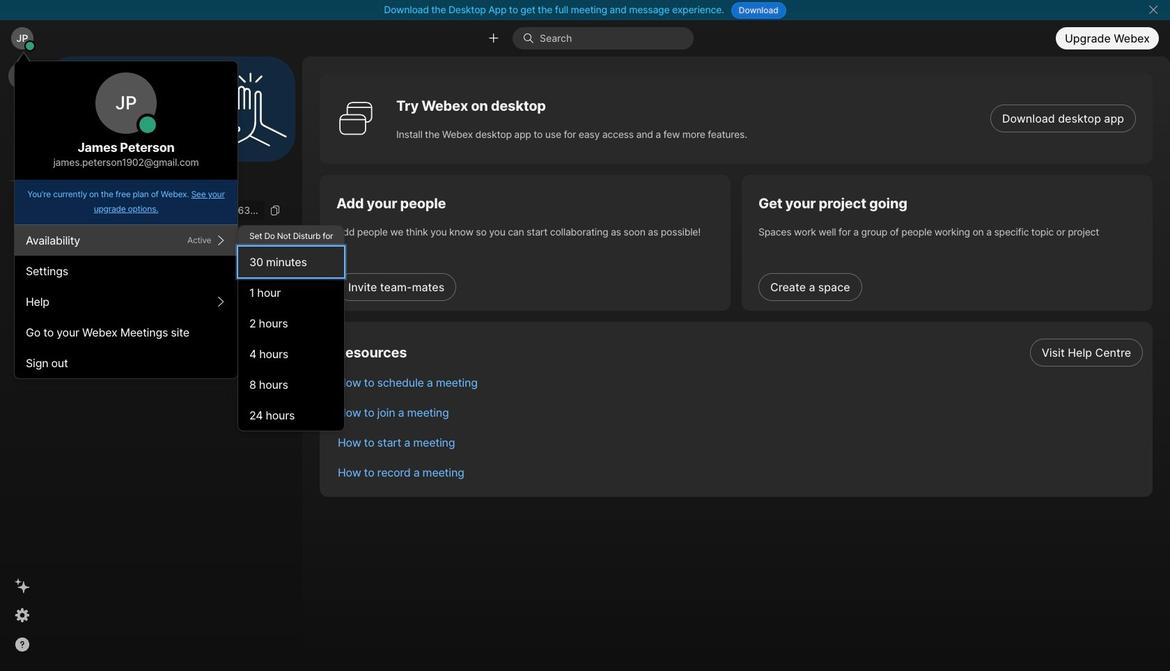 Task type: vqa. For each thing, say whether or not it's contained in the screenshot.
two hands high fiving image at left
no



Task type: locate. For each thing, give the bounding box(es) containing it.
help menu item
[[15, 286, 238, 317]]

availability menu
[[238, 226, 345, 431]]

None text field
[[56, 201, 265, 220]]

set do not disturb for 24 hours menu item
[[238, 400, 345, 431]]

menu item
[[238, 226, 345, 247]]

set do not disturb for 1 hour menu item
[[238, 277, 345, 308]]

menu item inside profile settings menu menu bar
[[238, 226, 345, 247]]

2 list item from the top
[[327, 367, 1153, 397]]

set do not disturb for 30 minutes menu item
[[238, 247, 345, 277]]

list item
[[327, 337, 1153, 367], [327, 367, 1153, 397], [327, 397, 1153, 427], [327, 427, 1153, 457], [327, 457, 1153, 487]]

set do not disturb for 4 hours menu item
[[238, 339, 345, 369]]

set do not disturb for 2 hours menu item
[[238, 308, 345, 339]]

set do not disturb for 8 hours menu item
[[238, 369, 345, 400]]

5 list item from the top
[[327, 457, 1153, 487]]

sign out menu item
[[15, 348, 238, 378]]

settings menu item
[[15, 256, 238, 286]]

arrow right_16 image
[[216, 296, 226, 307]]

navigation
[[0, 56, 45, 671]]

two hands high-fiving image
[[208, 67, 292, 151]]

1 list item from the top
[[327, 337, 1153, 367]]

arrow right_16 image
[[216, 235, 226, 246]]



Task type: describe. For each thing, give the bounding box(es) containing it.
webex tab list
[[8, 62, 36, 212]]

profile settings menu menu bar
[[15, 225, 345, 431]]

4 list item from the top
[[327, 427, 1153, 457]]

cancel_16 image
[[1148, 4, 1159, 15]]

set status menu item
[[15, 225, 238, 256]]

go to your webex meetings site menu item
[[15, 317, 238, 348]]

3 list item from the top
[[327, 397, 1153, 427]]



